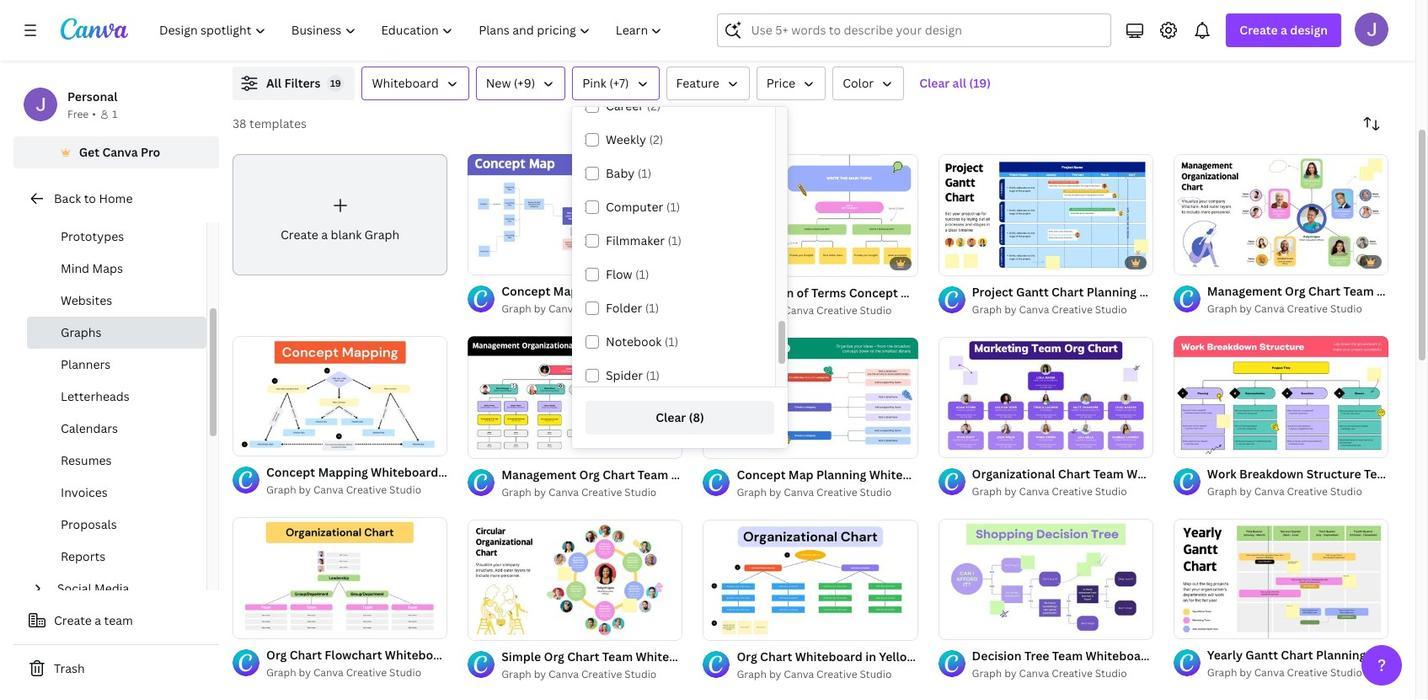 Task type: locate. For each thing, give the bounding box(es) containing it.
style inside org chart whiteboard in yellow red basic style graph by canva creative studio
[[978, 649, 1007, 665]]

1 horizontal spatial in
[[866, 649, 876, 665]]

1 vertical spatial a
[[321, 226, 328, 242]]

style
[[573, 465, 602, 481], [978, 649, 1007, 665]]

filters
[[284, 75, 321, 91]]

by for org chart flowchart whiteboard in yellow pink spaced color blocks style image
[[299, 666, 311, 680]]

19 filter options selected element
[[327, 75, 344, 92]]

graph by canva creative studio for simple org chart team whiteboard in yellow pink green spaced color blocks style image
[[502, 667, 657, 681]]

1 vertical spatial clear
[[656, 410, 686, 426]]

price button
[[757, 67, 826, 100]]

create a team
[[54, 613, 133, 629]]

by for decision tree team whiteboard in light green purple casual corporate style 'image'
[[1005, 667, 1017, 681]]

graph by canva creative studio for concept map planning whiteboard in green blue modern professional style image
[[737, 485, 892, 500]]

studio for organizational chart team whiteboard in royal purple pastel purple friendly professional style 'image'
[[1095, 485, 1127, 499]]

whiteboard for org
[[795, 649, 863, 665]]

graph
[[365, 226, 400, 242], [502, 302, 532, 316], [1207, 302, 1237, 316], [972, 303, 1002, 317], [737, 304, 767, 318], [266, 483, 296, 498], [1207, 484, 1237, 499], [972, 485, 1002, 499], [502, 485, 532, 499], [737, 485, 767, 500], [266, 666, 296, 680], [1207, 666, 1237, 680], [972, 667, 1002, 681], [502, 667, 532, 681], [737, 667, 767, 682]]

a inside "button"
[[95, 613, 101, 629]]

new
[[486, 75, 511, 91]]

style inside concept mapping whiteboard in orange purple basic style graph by canva creative studio
[[573, 465, 602, 481]]

clear inside "button"
[[656, 410, 686, 426]]

(1) for baby (1)
[[638, 165, 652, 181]]

create inside "button"
[[54, 613, 92, 629]]

whiteboard inside org chart whiteboard in yellow red basic style graph by canva creative studio
[[795, 649, 863, 665]]

creative for project gantt chart planning whiteboard in blue simple colorful style image at the top right
[[1052, 303, 1093, 317]]

folder
[[606, 300, 642, 316]]

clear inside button
[[919, 75, 950, 91]]

2 vertical spatial whiteboard
[[795, 649, 863, 665]]

19
[[330, 77, 341, 89]]

0 horizontal spatial in
[[441, 465, 452, 481]]

canva inside button
[[102, 144, 138, 160]]

in for yellow
[[866, 649, 876, 665]]

1 horizontal spatial create
[[281, 226, 318, 242]]

in
[[441, 465, 452, 481], [866, 649, 876, 665]]

(1) for notebook (1)
[[665, 334, 679, 350]]

whiteboard inside concept mapping whiteboard in orange purple basic style graph by canva creative studio
[[371, 465, 438, 481]]

Search search field
[[751, 14, 1101, 46]]

2 horizontal spatial a
[[1281, 22, 1288, 38]]

Sort by button
[[1355, 107, 1389, 141]]

1 vertical spatial basic
[[944, 649, 975, 665]]

calendars link
[[27, 413, 206, 445]]

new (+9)
[[486, 75, 535, 91]]

graph by canva creative studio link for yearly gantt chart planning whiteboard in green yellow spaced color blocks style image
[[1207, 665, 1389, 682]]

canva
[[102, 144, 138, 160], [549, 302, 579, 316], [1254, 302, 1285, 316], [1019, 303, 1049, 317], [784, 304, 814, 318], [313, 483, 344, 498], [1254, 484, 1285, 499], [1019, 485, 1049, 499], [549, 485, 579, 499], [784, 485, 814, 500], [313, 666, 344, 680], [1254, 666, 1285, 680], [1019, 667, 1049, 681], [549, 667, 579, 681], [784, 667, 814, 682]]

by for simple org chart team whiteboard in yellow pink green spaced color blocks style image
[[534, 667, 546, 681]]

0 vertical spatial create
[[1240, 22, 1278, 38]]

in left orange
[[441, 465, 452, 481]]

canva inside org chart whiteboard in yellow red basic style graph by canva creative studio
[[784, 667, 814, 682]]

0 horizontal spatial basic
[[540, 465, 570, 481]]

clear
[[919, 75, 950, 91], [656, 410, 686, 426]]

whiteboard right mapping
[[371, 465, 438, 481]]

chart
[[760, 649, 792, 665]]

flow
[[606, 266, 633, 282]]

style right red
[[978, 649, 1007, 665]]

reports link
[[27, 541, 206, 573]]

graphs template image
[[1029, 0, 1389, 46]]

media
[[94, 581, 129, 597]]

creative for yearly gantt chart planning whiteboard in green yellow spaced color blocks style image
[[1287, 666, 1328, 680]]

1 horizontal spatial clear
[[919, 75, 950, 91]]

in for orange
[[441, 465, 452, 481]]

create left the 'design'
[[1240, 22, 1278, 38]]

create for create a team
[[54, 613, 92, 629]]

(2) right career
[[647, 98, 661, 114]]

0 vertical spatial in
[[441, 465, 452, 481]]

in inside concept mapping whiteboard in orange purple basic style graph by canva creative studio
[[441, 465, 452, 481]]

red
[[919, 649, 941, 665]]

basic for red
[[944, 649, 975, 665]]

2 vertical spatial a
[[95, 613, 101, 629]]

invoices link
[[27, 477, 206, 509]]

basic inside concept mapping whiteboard in orange purple basic style graph by canva creative studio
[[540, 465, 570, 481]]

team
[[104, 613, 133, 629]]

0 horizontal spatial a
[[95, 613, 101, 629]]

weekly
[[606, 131, 646, 147]]

clear for clear (8)
[[656, 410, 686, 426]]

pink (+7) button
[[572, 67, 659, 100]]

websites
[[61, 292, 112, 308]]

a inside dropdown button
[[1281, 22, 1288, 38]]

(1) right filmmaker
[[668, 233, 682, 249]]

get canva pro button
[[13, 137, 219, 169]]

graph by canva creative studio for organizational chart team whiteboard in royal purple pastel purple friendly professional style 'image'
[[972, 485, 1127, 499]]

(1) right the notebook
[[665, 334, 679, 350]]

(1)
[[638, 165, 652, 181], [666, 199, 680, 215], [668, 233, 682, 249], [635, 266, 649, 282], [645, 300, 659, 316], [665, 334, 679, 350], [646, 367, 660, 383]]

1 vertical spatial create
[[281, 226, 318, 242]]

creative for organizational chart team whiteboard in royal purple pastel purple friendly professional style 'image'
[[1052, 485, 1093, 499]]

(2) right "weekly"
[[649, 131, 663, 147]]

trash link
[[13, 652, 219, 686]]

graph by canva creative studio for org chart flowchart whiteboard in yellow pink spaced color blocks style image
[[266, 666, 421, 680]]

graph by canva creative studio for definition of terms concept map planning whiteboard in light blue pink green spaced color blocks style image in the top of the page
[[737, 304, 892, 318]]

create a blank graph link
[[233, 154, 448, 275]]

(1) right baby
[[638, 165, 652, 181]]

org chart whiteboard in yellow red basic style link
[[737, 648, 1007, 667]]

(1) right computer
[[666, 199, 680, 215]]

1 horizontal spatial a
[[321, 226, 328, 242]]

a left team on the left of page
[[95, 613, 101, 629]]

concept
[[266, 465, 315, 481]]

0 horizontal spatial clear
[[656, 410, 686, 426]]

top level navigation element
[[148, 13, 677, 47]]

0 vertical spatial whiteboard
[[372, 75, 439, 91]]

a left the 'design'
[[1281, 22, 1288, 38]]

0 horizontal spatial style
[[573, 465, 602, 481]]

org chart whiteboard in yellow red basic style graph by canva creative studio
[[737, 649, 1007, 682]]

color
[[843, 75, 874, 91]]

clear left the all
[[919, 75, 950, 91]]

(1) right "flow"
[[635, 266, 649, 282]]

graph by canva creative studio
[[502, 302, 657, 316], [1207, 302, 1362, 316], [972, 303, 1127, 317], [737, 304, 892, 318], [1207, 484, 1362, 499], [972, 485, 1127, 499], [502, 485, 657, 499], [737, 485, 892, 500], [266, 666, 421, 680], [1207, 666, 1362, 680], [972, 667, 1127, 681], [502, 667, 657, 681]]

create inside dropdown button
[[1240, 22, 1278, 38]]

graph by canva creative studio link
[[502, 301, 683, 318], [1207, 301, 1389, 318], [972, 302, 1153, 319], [737, 303, 918, 320], [266, 482, 448, 499], [1207, 483, 1389, 500], [972, 484, 1153, 501], [502, 484, 683, 501], [737, 485, 918, 501], [266, 665, 448, 682], [1207, 665, 1389, 682], [972, 666, 1153, 683], [502, 666, 683, 683], [737, 667, 918, 683]]

0 vertical spatial (2)
[[647, 98, 661, 114]]

(1) for flow (1)
[[635, 266, 649, 282]]

filmmaker
[[606, 233, 665, 249]]

1 vertical spatial in
[[866, 649, 876, 665]]

baby
[[606, 165, 635, 181]]

by for organizational chart team whiteboard in royal purple pastel purple friendly professional style 'image'
[[1005, 485, 1017, 499]]

create a design button
[[1226, 13, 1341, 47]]

in left yellow
[[866, 649, 876, 665]]

in inside org chart whiteboard in yellow red basic style graph by canva creative studio
[[866, 649, 876, 665]]

create left blank
[[281, 226, 318, 242]]

graph by canva creative studio link for management org chart team whiteboard in blue green spaced color blocks style image
[[1207, 301, 1389, 318]]

whiteboard for concept
[[371, 465, 438, 481]]

whiteboard button
[[362, 67, 469, 100]]

a for team
[[95, 613, 101, 629]]

0 vertical spatial a
[[1281, 22, 1288, 38]]

pink
[[582, 75, 606, 91]]

create down social
[[54, 613, 92, 629]]

style right purple
[[573, 465, 602, 481]]

(1) for spider (1)
[[646, 367, 660, 383]]

1 vertical spatial (2)
[[649, 131, 663, 147]]

create for create a design
[[1240, 22, 1278, 38]]

2 vertical spatial create
[[54, 613, 92, 629]]

free •
[[67, 107, 96, 121]]

studio inside org chart whiteboard in yellow red basic style graph by canva creative studio
[[860, 667, 892, 682]]

create
[[1240, 22, 1278, 38], [281, 226, 318, 242], [54, 613, 92, 629]]

a left blank
[[321, 226, 328, 242]]

spider (1)
[[606, 367, 660, 383]]

creative for work breakdown structure team whiteboard in red purple green trendy stickers style image
[[1287, 484, 1328, 499]]

creative inside org chart whiteboard in yellow red basic style graph by canva creative studio
[[817, 667, 857, 682]]

•
[[92, 107, 96, 121]]

studio
[[625, 302, 657, 316], [1330, 302, 1362, 316], [1095, 303, 1127, 317], [860, 304, 892, 318], [389, 483, 421, 498], [1330, 484, 1362, 499], [1095, 485, 1127, 499], [625, 485, 657, 499], [860, 485, 892, 500], [389, 666, 421, 680], [1330, 666, 1362, 680], [1095, 667, 1127, 681], [625, 667, 657, 681], [860, 667, 892, 682]]

0 vertical spatial style
[[573, 465, 602, 481]]

social media link
[[51, 573, 196, 605]]

price
[[767, 75, 796, 91]]

a
[[1281, 22, 1288, 38], [321, 226, 328, 242], [95, 613, 101, 629]]

basic right red
[[944, 649, 975, 665]]

studio for concept map planning whiteboard in green blue modern professional style image
[[860, 485, 892, 500]]

studio inside concept mapping whiteboard in orange purple basic style graph by canva creative studio
[[389, 483, 421, 498]]

1 vertical spatial style
[[978, 649, 1007, 665]]

creative
[[581, 302, 622, 316], [1287, 302, 1328, 316], [1052, 303, 1093, 317], [817, 304, 857, 318], [346, 483, 387, 498], [1287, 484, 1328, 499], [1052, 485, 1093, 499], [581, 485, 622, 499], [817, 485, 857, 500], [346, 666, 387, 680], [1287, 666, 1328, 680], [1052, 667, 1093, 681], [581, 667, 622, 681], [817, 667, 857, 682]]

jacob simon image
[[1355, 13, 1389, 46]]

whiteboard right chart
[[795, 649, 863, 665]]

graph inside org chart whiteboard in yellow red basic style graph by canva creative studio
[[737, 667, 767, 682]]

whiteboard down top level navigation element
[[372, 75, 439, 91]]

basic right purple
[[540, 465, 570, 481]]

all
[[266, 75, 282, 91]]

graph by canva creative studio link for concept mapping whiteboard in orange purple basic style image
[[266, 482, 448, 499]]

(1) right spider
[[646, 367, 660, 383]]

0 vertical spatial basic
[[540, 465, 570, 481]]

0 horizontal spatial create
[[54, 613, 92, 629]]

weekly (2)
[[606, 131, 663, 147]]

0 vertical spatial clear
[[919, 75, 950, 91]]

graph by canva creative studio for project gantt chart planning whiteboard in blue simple colorful style image at the top right
[[972, 303, 1127, 317]]

project gantt chart planning whiteboard in blue simple colorful style image
[[938, 154, 1153, 276]]

None search field
[[717, 13, 1112, 47]]

studio for org chart flowchart whiteboard in yellow pink spaced color blocks style image
[[389, 666, 421, 680]]

(1) right folder
[[645, 300, 659, 316]]

a for blank
[[321, 226, 328, 242]]

(19)
[[969, 75, 991, 91]]

free
[[67, 107, 89, 121]]

yearly gantt chart planning whiteboard in green yellow spaced color blocks style image
[[1174, 518, 1389, 639]]

whiteboard
[[372, 75, 439, 91], [371, 465, 438, 481], [795, 649, 863, 665]]

basic inside org chart whiteboard in yellow red basic style graph by canva creative studio
[[944, 649, 975, 665]]

definition of terms concept map planning whiteboard in light blue pink green spaced color blocks style image
[[703, 155, 918, 276]]

letterheads link
[[27, 381, 206, 413]]

1 horizontal spatial basic
[[944, 649, 975, 665]]

org
[[737, 649, 757, 665]]

creative for simple org chart team whiteboard in yellow pink green spaced color blocks style image
[[581, 667, 622, 681]]

2 horizontal spatial create
[[1240, 22, 1278, 38]]

1 vertical spatial whiteboard
[[371, 465, 438, 481]]

personal
[[67, 88, 117, 104]]

feature
[[676, 75, 720, 91]]

clear left (8)
[[656, 410, 686, 426]]

blank
[[331, 226, 362, 242]]

organizational chart team whiteboard in royal purple pastel purple friendly professional style image
[[938, 337, 1153, 458]]

1 horizontal spatial style
[[978, 649, 1007, 665]]

(1) for computer (1)
[[666, 199, 680, 215]]

concept map planning whiteboard in green blue modern professional style image
[[703, 338, 918, 459]]

graph by canva creative studio link for org chart flowchart whiteboard in yellow pink spaced color blocks style image
[[266, 665, 448, 682]]

folder (1)
[[606, 300, 659, 316]]



Task type: describe. For each thing, give the bounding box(es) containing it.
studio for project gantt chart planning whiteboard in blue simple colorful style image at the top right
[[1095, 303, 1127, 317]]

create for create a blank graph
[[281, 226, 318, 242]]

studio for decision tree team whiteboard in light green purple casual corporate style 'image'
[[1095, 667, 1127, 681]]

by for yearly gantt chart planning whiteboard in green yellow spaced color blocks style image
[[1240, 666, 1252, 680]]

graph by canva creative studio link for organizational chart team whiteboard in royal purple pastel purple friendly professional style 'image'
[[972, 484, 1153, 501]]

computer (1)
[[606, 199, 680, 215]]

(+7)
[[609, 75, 629, 91]]

color button
[[833, 67, 904, 100]]

style for concept mapping whiteboard in orange purple basic style
[[573, 465, 602, 481]]

computer
[[606, 199, 663, 215]]

social media
[[57, 581, 129, 597]]

baby (1)
[[606, 165, 652, 181]]

create a blank graph
[[281, 226, 400, 242]]

creative for definition of terms concept map planning whiteboard in light blue pink green spaced color blocks style image in the top of the page
[[817, 304, 857, 318]]

create a design
[[1240, 22, 1328, 38]]

clear for clear all (19)
[[919, 75, 950, 91]]

invoices
[[61, 485, 108, 501]]

creative for management org chart team whiteboard in blue green spaced color blocks style image
[[1287, 302, 1328, 316]]

notebook (1)
[[606, 334, 679, 350]]

concept mapping whiteboard in orange purple basic style image
[[233, 336, 448, 457]]

management org chart team whiteboard in blue green spaced color blocks style image
[[1174, 154, 1389, 275]]

clear (8)
[[656, 410, 704, 426]]

a for design
[[1281, 22, 1288, 38]]

proposals link
[[27, 509, 206, 541]]

proposals
[[61, 517, 117, 533]]

orange
[[455, 465, 496, 481]]

org chart whiteboard in yellow red basic style image
[[703, 520, 918, 641]]

websites link
[[27, 285, 206, 317]]

spider
[[606, 367, 643, 383]]

career (2)
[[606, 98, 661, 114]]

all
[[953, 75, 967, 91]]

studio for simple org chart team whiteboard in yellow pink green spaced color blocks style image
[[625, 667, 657, 681]]

38 templates
[[233, 115, 307, 131]]

by inside org chart whiteboard in yellow red basic style graph by canva creative studio
[[769, 667, 781, 682]]

by for concept map planning whiteboard in green blue modern professional style image
[[769, 485, 781, 500]]

concept mapping whiteboard in orange purple basic style graph by canva creative studio
[[266, 465, 602, 498]]

graph by canva creative studio link for org chart whiteboard in yellow red basic style image at the bottom of page
[[737, 667, 918, 683]]

decision tree team whiteboard in light green purple casual corporate style image
[[938, 519, 1153, 640]]

new (+9) button
[[476, 67, 566, 100]]

studio for definition of terms concept map planning whiteboard in light blue pink green spaced color blocks style image in the top of the page
[[860, 304, 892, 318]]

get canva pro
[[79, 144, 160, 160]]

graph by canva creative studio link for concept map planning whiteboard in green blue modern professional style image
[[737, 485, 918, 501]]

simple org chart team whiteboard in yellow pink green spaced color blocks style image
[[468, 519, 683, 640]]

maps
[[92, 260, 123, 276]]

basic for purple
[[540, 465, 570, 481]]

whiteboard inside whiteboard button
[[372, 75, 439, 91]]

graph by canva creative studio for decision tree team whiteboard in light green purple casual corporate style 'image'
[[972, 667, 1127, 681]]

1
[[112, 107, 117, 121]]

letterheads
[[61, 388, 130, 404]]

prototypes
[[61, 228, 124, 244]]

create a team button
[[13, 604, 219, 638]]

get
[[79, 144, 99, 160]]

graph by canva creative studio link for definition of terms concept map planning whiteboard in light blue pink green spaced color blocks style image in the top of the page
[[737, 303, 918, 320]]

mind maps
[[61, 260, 123, 276]]

yellow
[[879, 649, 916, 665]]

resumes link
[[27, 445, 206, 477]]

mind
[[61, 260, 89, 276]]

studio for yearly gantt chart planning whiteboard in green yellow spaced color blocks style image
[[1330, 666, 1362, 680]]

resumes
[[61, 453, 112, 469]]

graph by canva creative studio for work breakdown structure team whiteboard in red purple green trendy stickers style image
[[1207, 484, 1362, 499]]

home
[[99, 190, 133, 206]]

concept map planning whiteboard in purple green modern professional style image
[[468, 154, 683, 275]]

prototypes link
[[27, 221, 206, 253]]

notebook
[[606, 334, 662, 350]]

(8)
[[689, 410, 704, 426]]

graphs
[[61, 324, 102, 340]]

by for project gantt chart planning whiteboard in blue simple colorful style image at the top right
[[1005, 303, 1017, 317]]

(1) for folder (1)
[[645, 300, 659, 316]]

back to home link
[[13, 182, 219, 216]]

graph by canva creative studio for yearly gantt chart planning whiteboard in green yellow spaced color blocks style image
[[1207, 666, 1362, 680]]

by for work breakdown structure team whiteboard in red purple green trendy stickers style image
[[1240, 484, 1252, 499]]

by for definition of terms concept map planning whiteboard in light blue pink green spaced color blocks style image in the top of the page
[[769, 304, 781, 318]]

pro
[[141, 144, 160, 160]]

creative for decision tree team whiteboard in light green purple casual corporate style 'image'
[[1052, 667, 1093, 681]]

graph by canva creative studio link for work breakdown structure team whiteboard in red purple green trendy stickers style image
[[1207, 483, 1389, 500]]

back
[[54, 190, 81, 206]]

clear (8) button
[[586, 401, 774, 435]]

social
[[57, 581, 92, 597]]

mapping
[[318, 465, 368, 481]]

mind maps link
[[27, 253, 206, 285]]

flow (1)
[[606, 266, 649, 282]]

design
[[1290, 22, 1328, 38]]

style for org chart whiteboard in yellow red basic style
[[978, 649, 1007, 665]]

(2) for weekly (2)
[[649, 131, 663, 147]]

graph by canva creative studio for management org chart team whiteboard in blue green spaced color blocks style image
[[1207, 302, 1362, 316]]

concept mapping whiteboard in orange purple basic style link
[[266, 464, 602, 482]]

org chart flowchart whiteboard in yellow pink spaced color blocks style image
[[233, 518, 448, 639]]

creative inside concept mapping whiteboard in orange purple basic style graph by canva creative studio
[[346, 483, 387, 498]]

work breakdown structure team whiteboard in red purple green trendy stickers style image
[[1174, 336, 1389, 457]]

planners link
[[27, 349, 206, 381]]

graph by canva creative studio link for simple org chart team whiteboard in yellow pink green spaced color blocks style image
[[502, 666, 683, 683]]

all filters
[[266, 75, 321, 91]]

graph by canva creative studio link for decision tree team whiteboard in light green purple casual corporate style 'image'
[[972, 666, 1153, 683]]

canva inside concept mapping whiteboard in orange purple basic style graph by canva creative studio
[[313, 483, 344, 498]]

calendars
[[61, 420, 118, 436]]

purple
[[499, 465, 537, 481]]

studio for work breakdown structure team whiteboard in red purple green trendy stickers style image
[[1330, 484, 1362, 499]]

back to home
[[54, 190, 133, 206]]

trash
[[54, 661, 85, 677]]

graph by canva creative studio link for project gantt chart planning whiteboard in blue simple colorful style image at the top right
[[972, 302, 1153, 319]]

studio for management org chart team whiteboard in blue green spaced color blocks style image
[[1330, 302, 1362, 316]]

career
[[606, 98, 644, 114]]

templates
[[249, 115, 307, 131]]

feature button
[[666, 67, 750, 100]]

create a blank graph element
[[233, 154, 448, 275]]

graph inside concept mapping whiteboard in orange purple basic style graph by canva creative studio
[[266, 483, 296, 498]]

management org chart team whiteboard in black red green trendy sticker style image
[[468, 337, 683, 458]]

to
[[84, 190, 96, 206]]

38
[[233, 115, 247, 131]]

by inside concept mapping whiteboard in orange purple basic style graph by canva creative studio
[[299, 483, 311, 498]]

clear all (19) button
[[911, 67, 999, 100]]

by for management org chart team whiteboard in blue green spaced color blocks style image
[[1240, 302, 1252, 316]]

creative for concept map planning whiteboard in green blue modern professional style image
[[817, 485, 857, 500]]

(2) for career (2)
[[647, 98, 661, 114]]

(+9)
[[514, 75, 535, 91]]

(1) for filmmaker (1)
[[668, 233, 682, 249]]

creative for org chart flowchart whiteboard in yellow pink spaced color blocks style image
[[346, 666, 387, 680]]

planners
[[61, 356, 111, 372]]

clear all (19)
[[919, 75, 991, 91]]



Task type: vqa. For each thing, say whether or not it's contained in the screenshot.
'few'
no



